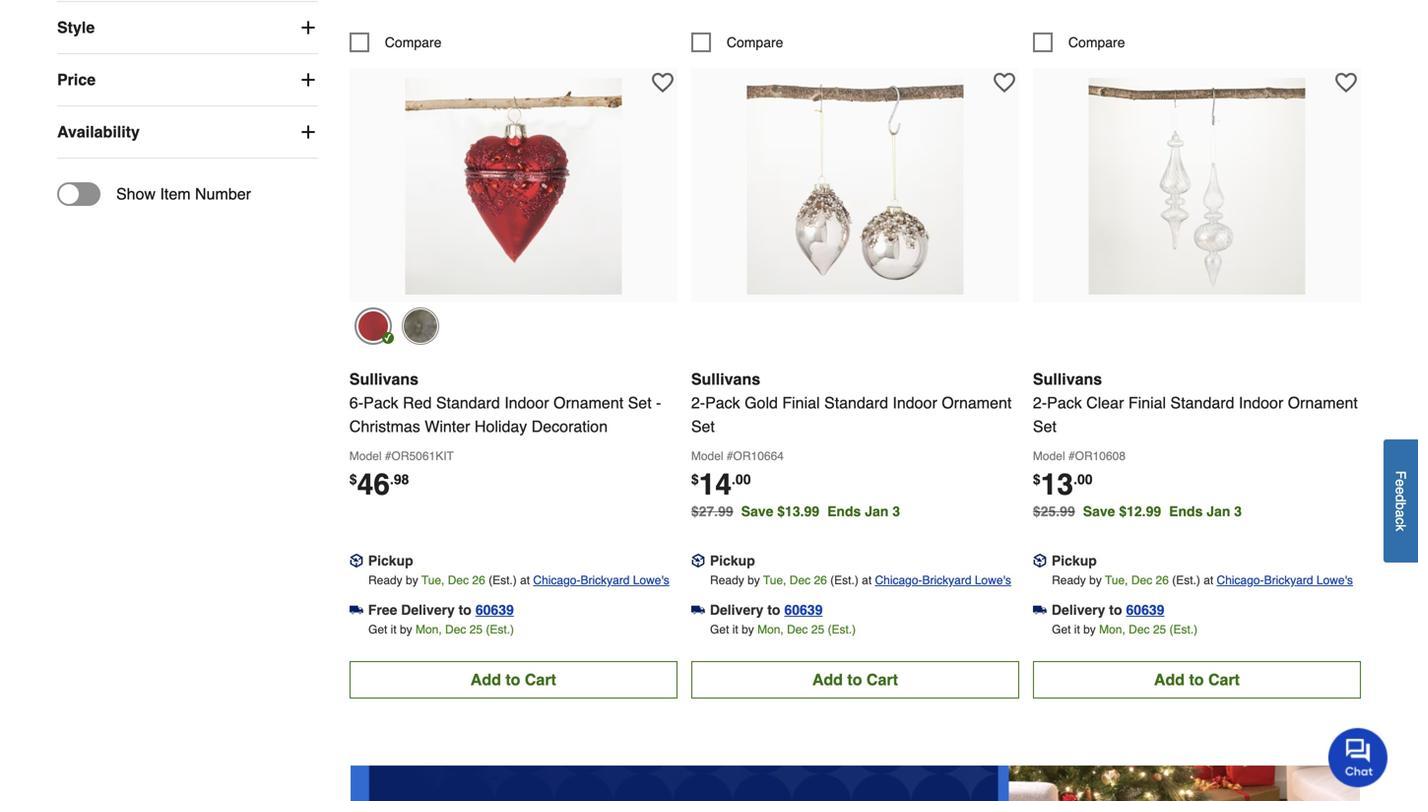 Task type: describe. For each thing, give the bounding box(es) containing it.
item
[[160, 185, 191, 203]]

jan for 14
[[865, 503, 889, 519]]

model for 6-pack red standard indoor ornament set - christmas winter holiday decoration
[[350, 449, 382, 463]]

christmas
[[350, 417, 421, 435]]

delivery for truck filled image
[[1052, 602, 1106, 618]]

set for 2-pack gold finial standard indoor ornament set
[[692, 417, 715, 435]]

ornament for 2-pack clear finial standard indoor ornament set
[[1289, 394, 1359, 412]]

$12.99
[[1120, 503, 1162, 519]]

finial for gold
[[783, 394, 820, 412]]

3 cart from the left
[[1209, 670, 1241, 689]]

truck filled image for free
[[350, 603, 363, 617]]

standard for 2-pack gold finial standard indoor ornament set
[[825, 394, 889, 412]]

brickyard for 60639 button associated with truck filled image
[[1265, 573, 1314, 587]]

14
[[699, 467, 732, 501]]

style button
[[57, 2, 318, 53]]

sullivans 2-pack gold finial standard indoor ornament set
[[692, 370, 1012, 435]]

26 for free truck filled icon
[[472, 573, 486, 587]]

f e e d b a c k button
[[1384, 439, 1419, 562]]

winter
[[425, 417, 470, 435]]

get for truck filled image
[[1052, 623, 1072, 636]]

model # or5061kit
[[350, 449, 454, 463]]

$25.99 save $12.99 ends jan 3
[[1034, 503, 1243, 519]]

1 60639 from the left
[[476, 602, 514, 618]]

2 add from the left
[[813, 670, 843, 689]]

get it by mon, dec 25 (est.) for delivery truck filled icon 60639 button
[[710, 623, 856, 636]]

c
[[1394, 517, 1410, 524]]

b
[[1394, 502, 1410, 510]]

2 60639 from the left
[[785, 602, 823, 618]]

chicago-brickyard lowe's button for 60639 button for free truck filled icon
[[533, 570, 670, 590]]

get for delivery truck filled icon
[[710, 623, 730, 636]]

set for 2-pack clear finial standard indoor ornament set
[[1034, 417, 1057, 435]]

holiday
[[475, 417, 527, 435]]

.00 for 13
[[1074, 471, 1093, 487]]

3 60639 from the left
[[1127, 602, 1165, 618]]

or10664
[[734, 449, 784, 463]]

ends jan 3 element for 14
[[828, 503, 908, 519]]

2 tue, from the left
[[764, 573, 787, 587]]

chicago-brickyard lowe's button for delivery truck filled icon 60639 button
[[875, 570, 1012, 590]]

# for sullivans 6-pack red standard indoor ornament set - christmas winter holiday decoration
[[385, 449, 392, 463]]

$27.99
[[692, 503, 734, 519]]

$ 13 .00
[[1034, 467, 1093, 501]]

gold, silver image
[[402, 307, 439, 345]]

plus image for availability
[[298, 122, 318, 142]]

it for free truck filled icon
[[391, 623, 397, 636]]

lowe's for 60639 button associated with truck filled image's chicago-brickyard lowe's button
[[1317, 573, 1354, 587]]

2 heart outline image from the left
[[1336, 72, 1358, 93]]

lowe's for 60639 button for free truck filled icon chicago-brickyard lowe's button
[[633, 573, 670, 587]]

model # or10664
[[692, 449, 784, 463]]

show
[[116, 185, 156, 203]]

25 for free truck filled icon
[[470, 623, 483, 636]]

indoor inside sullivans 6-pack red standard indoor ornament set - christmas winter holiday decoration
[[505, 394, 549, 412]]

from classic ball ornaments to keepsakes, find ornament boxes for safe storage once the season is over. image
[[351, 765, 1361, 801]]

it for delivery truck filled icon
[[733, 623, 739, 636]]

actual price $14.00 element
[[692, 467, 751, 501]]

$25.99
[[1034, 503, 1076, 519]]

26 for truck filled image
[[1156, 573, 1169, 587]]

sullivans 6-pack red standard indoor ornament set - christmas winter holiday decoration
[[350, 370, 662, 435]]

indoor for 2-pack clear finial standard indoor ornament set
[[1239, 394, 1284, 412]]

f e e d b a c k
[[1394, 471, 1410, 531]]

ready for truck filled image
[[1052, 573, 1087, 587]]

was price $25.99 element
[[1034, 498, 1084, 519]]

d
[[1394, 494, 1410, 502]]

savings save $12.99 element
[[1084, 503, 1250, 519]]

delivery to 60639 for delivery truck filled icon
[[710, 602, 823, 618]]

$13.99
[[778, 503, 820, 519]]

pack for gold
[[706, 394, 741, 412]]

a
[[1394, 510, 1410, 517]]

number
[[195, 185, 251, 203]]

1 add to cart button from the left
[[350, 661, 678, 698]]

3 add to cart button from the left
[[1034, 661, 1362, 698]]

get for free truck filled icon
[[369, 623, 388, 636]]

get it by mon, dec 25 (est.) for 60639 button for free truck filled icon
[[369, 623, 514, 636]]

ready by tue, dec 26 (est.) at chicago-brickyard lowe's for 60639 button associated with truck filled image's chicago-brickyard lowe's button
[[1052, 573, 1354, 587]]

3 for 14
[[893, 503, 901, 519]]

price button
[[57, 54, 318, 106]]

f
[[1394, 471, 1410, 479]]

style
[[57, 18, 95, 37]]

ready for free truck filled icon
[[369, 573, 403, 587]]

clear
[[1087, 394, 1125, 412]]

chat invite button image
[[1329, 727, 1389, 787]]

or5061kit
[[392, 449, 454, 463]]

free
[[368, 602, 397, 618]]

46
[[357, 467, 390, 501]]

3 tue, from the left
[[1106, 573, 1129, 587]]

at for delivery truck filled icon
[[862, 573, 872, 587]]

2- for 2-pack gold finial standard indoor ornament set
[[692, 394, 706, 412]]

mon, for 60639 button associated with truck filled image
[[1100, 623, 1126, 636]]

ends for 14
[[828, 503, 862, 519]]

pickup for truck filled image
[[1052, 553, 1098, 568]]

$ for 46
[[350, 471, 357, 487]]

pickup image for free
[[350, 554, 363, 568]]

$ 46 .98
[[350, 467, 409, 501]]

set inside sullivans 6-pack red standard indoor ornament set - christmas winter holiday decoration
[[628, 394, 652, 412]]

60639 button for free truck filled icon
[[476, 600, 514, 620]]

1 heart outline image from the left
[[652, 72, 674, 93]]

standard for 2-pack clear finial standard indoor ornament set
[[1171, 394, 1235, 412]]

sullivans 2-pack clear finial standard indoor ornament set
[[1034, 370, 1359, 435]]

or10608
[[1076, 449, 1126, 463]]



Task type: locate. For each thing, give the bounding box(es) containing it.
2 jan from the left
[[1207, 503, 1231, 519]]

1 mon, from the left
[[416, 623, 442, 636]]

pickup
[[368, 553, 414, 568], [710, 553, 756, 568], [1052, 553, 1098, 568]]

plus image down plus icon
[[298, 122, 318, 142]]

1 horizontal spatial brickyard
[[923, 573, 972, 587]]

compare for 5014710247 element
[[727, 34, 784, 50]]

pickup image down $27.99
[[692, 554, 705, 568]]

savings save $13.99 element
[[742, 503, 908, 519]]

2 25 from the left
[[812, 623, 825, 636]]

1 horizontal spatial 2-
[[1034, 394, 1048, 412]]

1 ornament from the left
[[554, 394, 624, 412]]

3 it from the left
[[1075, 623, 1081, 636]]

$ 14 .00
[[692, 467, 751, 501]]

# for sullivans 2-pack clear finial standard indoor ornament set
[[1069, 449, 1076, 463]]

2 finial from the left
[[1129, 394, 1167, 412]]

1 horizontal spatial sullivans
[[692, 370, 761, 388]]

ends right $12.99
[[1170, 503, 1203, 519]]

0 horizontal spatial ends jan 3 element
[[828, 503, 908, 519]]

ornament inside sullivans 2-pack gold finial standard indoor ornament set
[[942, 394, 1012, 412]]

finial inside sullivans 2-pack clear finial standard indoor ornament set
[[1129, 394, 1167, 412]]

ends for 13
[[1170, 503, 1203, 519]]

1 horizontal spatial mon,
[[758, 623, 784, 636]]

finial inside sullivans 2-pack gold finial standard indoor ornament set
[[783, 394, 820, 412]]

2- inside sullivans 2-pack gold finial standard indoor ornament set
[[692, 394, 706, 412]]

sullivans for red
[[350, 370, 419, 388]]

2 horizontal spatial compare
[[1069, 34, 1126, 50]]

1 horizontal spatial ends jan 3 element
[[1170, 503, 1250, 519]]

mon, for 60639 button for free truck filled icon
[[416, 623, 442, 636]]

plus image up plus icon
[[298, 18, 318, 38]]

truck filled image
[[350, 603, 363, 617], [692, 603, 705, 617]]

pickup right pickup image
[[1052, 553, 1098, 568]]

3 ready by tue, dec 26 (est.) at chicago-brickyard lowe's from the left
[[1052, 573, 1354, 587]]

0 horizontal spatial get it by mon, dec 25 (est.)
[[369, 623, 514, 636]]

pickup up free
[[368, 553, 414, 568]]

1 horizontal spatial get
[[710, 623, 730, 636]]

it
[[391, 623, 397, 636], [733, 623, 739, 636], [1075, 623, 1081, 636]]

e up b
[[1394, 487, 1410, 494]]

# for sullivans 2-pack gold finial standard indoor ornament set
[[727, 449, 734, 463]]

set inside sullivans 2-pack clear finial standard indoor ornament set
[[1034, 417, 1057, 435]]

0 horizontal spatial brickyard
[[581, 573, 630, 587]]

.00 down "model # or10664"
[[732, 471, 751, 487]]

0 horizontal spatial add
[[471, 670, 501, 689]]

0 horizontal spatial mon,
[[416, 623, 442, 636]]

sullivans 6-pack red standard indoor ornament set - christmas winter holiday decoration image
[[405, 78, 622, 295]]

1 horizontal spatial add
[[813, 670, 843, 689]]

3 add to cart from the left
[[1155, 670, 1241, 689]]

k
[[1394, 524, 1410, 531]]

1 # from the left
[[385, 449, 392, 463]]

1 horizontal spatial indoor
[[893, 394, 938, 412]]

chicago- for truck filled image
[[1217, 573, 1265, 587]]

1 add to cart from the left
[[471, 670, 557, 689]]

1 finial from the left
[[783, 394, 820, 412]]

plus image inside availability button
[[298, 122, 318, 142]]

3 pack from the left
[[1048, 394, 1083, 412]]

save
[[742, 503, 774, 519], [1084, 503, 1116, 519]]

indoor inside sullivans 2-pack gold finial standard indoor ornament set
[[893, 394, 938, 412]]

1 horizontal spatial delivery to 60639
[[1052, 602, 1165, 618]]

sullivans for gold
[[692, 370, 761, 388]]

.00 inside $ 13 .00
[[1074, 471, 1093, 487]]

delivery to 60639 for truck filled image
[[1052, 602, 1165, 618]]

ready down $25.99
[[1052, 573, 1087, 587]]

2 e from the top
[[1394, 487, 1410, 494]]

1 26 from the left
[[472, 573, 486, 587]]

0 horizontal spatial sullivans
[[350, 370, 419, 388]]

lowe's for chicago-brickyard lowe's button for delivery truck filled icon 60639 button
[[975, 573, 1012, 587]]

0 horizontal spatial pickup
[[368, 553, 414, 568]]

delivery to 60639
[[710, 602, 823, 618], [1052, 602, 1165, 618]]

0 horizontal spatial #
[[385, 449, 392, 463]]

60639 button for truck filled image
[[1127, 600, 1165, 620]]

0 horizontal spatial indoor
[[505, 394, 549, 412]]

pickup image for delivery
[[692, 554, 705, 568]]

save for 13
[[1084, 503, 1116, 519]]

sullivans up 6-
[[350, 370, 419, 388]]

2 ready by tue, dec 26 (est.) at chicago-brickyard lowe's from the left
[[710, 573, 1012, 587]]

3 get from the left
[[1052, 623, 1072, 636]]

2 horizontal spatial add to cart button
[[1034, 661, 1362, 698]]

delivery
[[401, 602, 455, 618], [710, 602, 764, 618], [1052, 602, 1106, 618]]

standard inside sullivans 2-pack clear finial standard indoor ornament set
[[1171, 394, 1235, 412]]

2 horizontal spatial pack
[[1048, 394, 1083, 412]]

1 horizontal spatial finial
[[1129, 394, 1167, 412]]

pickup image down 46
[[350, 554, 363, 568]]

set up model # or10608
[[1034, 417, 1057, 435]]

finial right clear
[[1129, 394, 1167, 412]]

(est.)
[[489, 573, 517, 587], [831, 573, 859, 587], [1173, 573, 1201, 587], [486, 623, 514, 636], [828, 623, 856, 636], [1170, 623, 1198, 636]]

$
[[350, 471, 357, 487], [692, 471, 699, 487], [1034, 471, 1041, 487]]

1 horizontal spatial it
[[733, 623, 739, 636]]

3 pickup from the left
[[1052, 553, 1098, 568]]

pack inside sullivans 2-pack gold finial standard indoor ornament set
[[706, 394, 741, 412]]

1 horizontal spatial tue,
[[764, 573, 787, 587]]

2 horizontal spatial cart
[[1209, 670, 1241, 689]]

2 horizontal spatial lowe's
[[1317, 573, 1354, 587]]

1 ends jan 3 element from the left
[[828, 503, 908, 519]]

0 horizontal spatial 3
[[893, 503, 901, 519]]

availability button
[[57, 107, 318, 158]]

truck filled image for delivery
[[692, 603, 705, 617]]

26
[[472, 573, 486, 587], [814, 573, 828, 587], [1156, 573, 1169, 587]]

pack left gold
[[706, 394, 741, 412]]

2 horizontal spatial ready
[[1052, 573, 1087, 587]]

save for 14
[[742, 503, 774, 519]]

jan for 13
[[1207, 503, 1231, 519]]

sullivans inside sullivans 6-pack red standard indoor ornament set - christmas winter holiday decoration
[[350, 370, 419, 388]]

2 add to cart button from the left
[[692, 661, 1020, 698]]

26 up free delivery to 60639
[[472, 573, 486, 587]]

.00
[[732, 471, 751, 487], [1074, 471, 1093, 487]]

tue, down $27.99 save $13.99 ends jan 3
[[764, 573, 787, 587]]

jan
[[865, 503, 889, 519], [1207, 503, 1231, 519]]

3 mon, from the left
[[1100, 623, 1126, 636]]

0 horizontal spatial save
[[742, 503, 774, 519]]

ready by tue, dec 26 (est.) at chicago-brickyard lowe's
[[369, 573, 670, 587], [710, 573, 1012, 587], [1052, 573, 1354, 587]]

set left -
[[628, 394, 652, 412]]

2 horizontal spatial tue,
[[1106, 573, 1129, 587]]

1 ends from the left
[[828, 503, 862, 519]]

0 horizontal spatial chicago-brickyard lowe's button
[[533, 570, 670, 590]]

2 horizontal spatial ornament
[[1289, 394, 1359, 412]]

2 horizontal spatial get it by mon, dec 25 (est.)
[[1052, 623, 1198, 636]]

1 add from the left
[[471, 670, 501, 689]]

0 horizontal spatial truck filled image
[[350, 603, 363, 617]]

add
[[471, 670, 501, 689], [813, 670, 843, 689], [1155, 670, 1185, 689]]

$ left .98
[[350, 471, 357, 487]]

1 horizontal spatial .00
[[1074, 471, 1093, 487]]

pack for clear
[[1048, 394, 1083, 412]]

2 horizontal spatial chicago-
[[1217, 573, 1265, 587]]

1 standard from the left
[[436, 394, 500, 412]]

ends jan 3 element for 13
[[1170, 503, 1250, 519]]

3 25 from the left
[[1154, 623, 1167, 636]]

sullivans inside sullivans 2-pack clear finial standard indoor ornament set
[[1034, 370, 1103, 388]]

5014709285 element
[[350, 32, 442, 52]]

1 horizontal spatial lowe's
[[975, 573, 1012, 587]]

3 ornament from the left
[[1289, 394, 1359, 412]]

2 indoor from the left
[[893, 394, 938, 412]]

1 25 from the left
[[470, 623, 483, 636]]

2-
[[692, 394, 706, 412], [1034, 394, 1048, 412]]

brickyard for 60639 button for free truck filled icon
[[581, 573, 630, 587]]

2- inside sullivans 2-pack clear finial standard indoor ornament set
[[1034, 394, 1048, 412]]

1 horizontal spatial chicago-brickyard lowe's button
[[875, 570, 1012, 590]]

1 horizontal spatial jan
[[1207, 503, 1231, 519]]

tue,
[[422, 573, 445, 587], [764, 573, 787, 587], [1106, 573, 1129, 587]]

at
[[520, 573, 530, 587], [862, 573, 872, 587], [1204, 573, 1214, 587]]

model up 14
[[692, 449, 724, 463]]

1 chicago- from the left
[[533, 573, 581, 587]]

set up "model # or10664"
[[692, 417, 715, 435]]

1 indoor from the left
[[505, 394, 549, 412]]

1 horizontal spatial chicago-
[[875, 573, 923, 587]]

2 save from the left
[[1084, 503, 1116, 519]]

0 horizontal spatial delivery to 60639
[[710, 602, 823, 618]]

2 plus image from the top
[[298, 122, 318, 142]]

chicago- for delivery truck filled icon
[[875, 573, 923, 587]]

chicago-
[[533, 573, 581, 587], [875, 573, 923, 587], [1217, 573, 1265, 587]]

2 $ from the left
[[692, 471, 699, 487]]

0 horizontal spatial delivery
[[401, 602, 455, 618]]

brickyard for delivery truck filled icon 60639 button
[[923, 573, 972, 587]]

5014710071 element
[[1034, 32, 1126, 52]]

model for 2-pack gold finial standard indoor ornament set
[[692, 449, 724, 463]]

2- left clear
[[1034, 394, 1048, 412]]

0 horizontal spatial model
[[350, 449, 382, 463]]

1 horizontal spatial save
[[1084, 503, 1116, 519]]

add to cart button
[[350, 661, 678, 698], [692, 661, 1020, 698], [1034, 661, 1362, 698]]

2 horizontal spatial add to cart
[[1155, 670, 1241, 689]]

ready down $27.99
[[710, 573, 745, 587]]

pickup for free truck filled icon
[[368, 553, 414, 568]]

ends
[[828, 503, 862, 519], [1170, 503, 1203, 519]]

get
[[369, 623, 388, 636], [710, 623, 730, 636], [1052, 623, 1072, 636]]

0 horizontal spatial cart
[[525, 670, 557, 689]]

ready by tue, dec 26 (est.) at chicago-brickyard lowe's up free delivery to 60639
[[369, 573, 670, 587]]

1 it from the left
[[391, 623, 397, 636]]

compare inside 5014709285 element
[[385, 34, 442, 50]]

3 sullivans from the left
[[1034, 370, 1103, 388]]

0 horizontal spatial ends
[[828, 503, 862, 519]]

free delivery to 60639
[[368, 602, 514, 618]]

1 tue, from the left
[[422, 573, 445, 587]]

compare for '5014710071' element
[[1069, 34, 1126, 50]]

1 compare from the left
[[385, 34, 442, 50]]

2 horizontal spatial #
[[1069, 449, 1076, 463]]

2 model from the left
[[692, 449, 724, 463]]

1 horizontal spatial 26
[[814, 573, 828, 587]]

2 horizontal spatial mon,
[[1100, 623, 1126, 636]]

0 horizontal spatial jan
[[865, 503, 889, 519]]

3 right $12.99
[[1235, 503, 1243, 519]]

model up 46
[[350, 449, 382, 463]]

2 horizontal spatial ready by tue, dec 26 (est.) at chicago-brickyard lowe's
[[1052, 573, 1354, 587]]

2- for 2-pack clear finial standard indoor ornament set
[[1034, 394, 1048, 412]]

get it by mon, dec 25 (est.)
[[369, 623, 514, 636], [710, 623, 856, 636], [1052, 623, 1198, 636]]

2 chicago-brickyard lowe's button from the left
[[875, 570, 1012, 590]]

3 delivery from the left
[[1052, 602, 1106, 618]]

at for free truck filled icon
[[520, 573, 530, 587]]

1 $ from the left
[[350, 471, 357, 487]]

chicago- for free truck filled icon
[[533, 573, 581, 587]]

1 pickup image from the left
[[350, 554, 363, 568]]

chicago-brickyard lowe's button for 60639 button associated with truck filled image
[[1217, 570, 1354, 590]]

brickyard
[[581, 573, 630, 587], [923, 573, 972, 587], [1265, 573, 1314, 587]]

2 26 from the left
[[814, 573, 828, 587]]

2 horizontal spatial pickup
[[1052, 553, 1098, 568]]

25 for truck filled image
[[1154, 623, 1167, 636]]

ends jan 3 element right $13.99
[[828, 503, 908, 519]]

3 brickyard from the left
[[1265, 573, 1314, 587]]

red, silver image
[[355, 307, 392, 345]]

3 right $13.99
[[893, 503, 901, 519]]

sullivans inside sullivans 2-pack gold finial standard indoor ornament set
[[692, 370, 761, 388]]

# up actual price $14.00 element
[[727, 449, 734, 463]]

2 standard from the left
[[825, 394, 889, 412]]

2 add to cart from the left
[[813, 670, 899, 689]]

26 for delivery truck filled icon
[[814, 573, 828, 587]]

availability
[[57, 123, 140, 141]]

1 e from the top
[[1394, 479, 1410, 487]]

was price $27.99 element
[[692, 498, 742, 519]]

ornament inside sullivans 2-pack clear finial standard indoor ornament set
[[1289, 394, 1359, 412]]

3 for 13
[[1235, 503, 1243, 519]]

60639 button for delivery truck filled icon
[[785, 600, 823, 620]]

2 get from the left
[[710, 623, 730, 636]]

2 2- from the left
[[1034, 394, 1048, 412]]

0 horizontal spatial lowe's
[[633, 573, 670, 587]]

1 cart from the left
[[525, 670, 557, 689]]

$ up was price $27.99 element
[[692, 471, 699, 487]]

actual price $46.98 element
[[350, 467, 409, 501]]

3 get it by mon, dec 25 (est.) from the left
[[1052, 623, 1198, 636]]

mon,
[[416, 623, 442, 636], [758, 623, 784, 636], [1100, 623, 1126, 636]]

1 .00 from the left
[[732, 471, 751, 487]]

2 lowe's from the left
[[975, 573, 1012, 587]]

2 it from the left
[[733, 623, 739, 636]]

2 horizontal spatial $
[[1034, 471, 1041, 487]]

2 horizontal spatial 26
[[1156, 573, 1169, 587]]

add to cart
[[471, 670, 557, 689], [813, 670, 899, 689], [1155, 670, 1241, 689]]

show item number element
[[57, 182, 251, 206]]

0 horizontal spatial add to cart button
[[350, 661, 678, 698]]

0 horizontal spatial it
[[391, 623, 397, 636]]

$ inside $ 13 .00
[[1034, 471, 1041, 487]]

decoration
[[532, 417, 608, 435]]

13
[[1041, 467, 1074, 501]]

at for truck filled image
[[1204, 573, 1214, 587]]

60639 button
[[476, 600, 514, 620], [785, 600, 823, 620], [1127, 600, 1165, 620]]

1 plus image from the top
[[298, 18, 318, 38]]

ready up free
[[369, 573, 403, 587]]

show item number
[[116, 185, 251, 203]]

.00 inside $ 14 .00
[[732, 471, 751, 487]]

$ inside $ 14 .00
[[692, 471, 699, 487]]

2 60639 button from the left
[[785, 600, 823, 620]]

2 ends jan 3 element from the left
[[1170, 503, 1250, 519]]

3 model from the left
[[1034, 449, 1066, 463]]

# up actual price $13.00 element
[[1069, 449, 1076, 463]]

0 horizontal spatial finial
[[783, 394, 820, 412]]

0 horizontal spatial 26
[[472, 573, 486, 587]]

it for truck filled image
[[1075, 623, 1081, 636]]

red
[[403, 394, 432, 412]]

1 horizontal spatial #
[[727, 449, 734, 463]]

indoor for 2-pack gold finial standard indoor ornament set
[[893, 394, 938, 412]]

2 pickup from the left
[[710, 553, 756, 568]]

ends jan 3 element
[[828, 503, 908, 519], [1170, 503, 1250, 519]]

0 horizontal spatial tue,
[[422, 573, 445, 587]]

1 horizontal spatial 60639
[[785, 602, 823, 618]]

2 get it by mon, dec 25 (est.) from the left
[[710, 623, 856, 636]]

tue, down the $25.99 save $12.99 ends jan 3
[[1106, 573, 1129, 587]]

sullivans up gold
[[692, 370, 761, 388]]

2 horizontal spatial standard
[[1171, 394, 1235, 412]]

ready by tue, dec 26 (est.) at chicago-brickyard lowe's down savings save $13.99 element
[[710, 573, 1012, 587]]

actual price $13.00 element
[[1034, 467, 1093, 501]]

save left $12.99
[[1084, 503, 1116, 519]]

ends right $13.99
[[828, 503, 862, 519]]

1 horizontal spatial model
[[692, 449, 724, 463]]

model for 2-pack clear finial standard indoor ornament set
[[1034, 449, 1066, 463]]

2 mon, from the left
[[758, 623, 784, 636]]

0 horizontal spatial ready
[[369, 573, 403, 587]]

1 60639 button from the left
[[476, 600, 514, 620]]

1 get from the left
[[369, 623, 388, 636]]

dec
[[448, 573, 469, 587], [790, 573, 811, 587], [1132, 573, 1153, 587], [445, 623, 466, 636], [787, 623, 808, 636], [1129, 623, 1150, 636]]

0 horizontal spatial pack
[[364, 394, 399, 412]]

price
[[57, 71, 96, 89]]

2 delivery to 60639 from the left
[[1052, 602, 1165, 618]]

2 horizontal spatial get
[[1052, 623, 1072, 636]]

set
[[628, 394, 652, 412], [692, 417, 715, 435], [1034, 417, 1057, 435]]

e
[[1394, 479, 1410, 487], [1394, 487, 1410, 494]]

ornament inside sullivans 6-pack red standard indoor ornament set - christmas winter holiday decoration
[[554, 394, 624, 412]]

gold
[[745, 394, 778, 412]]

1 delivery to 60639 from the left
[[710, 602, 823, 618]]

3 add from the left
[[1155, 670, 1185, 689]]

2 3 from the left
[[1235, 503, 1243, 519]]

pack left clear
[[1048, 394, 1083, 412]]

model
[[350, 449, 382, 463], [692, 449, 724, 463], [1034, 449, 1066, 463]]

1 horizontal spatial ends
[[1170, 503, 1203, 519]]

2 chicago- from the left
[[875, 573, 923, 587]]

2- right -
[[692, 394, 706, 412]]

ready by tue, dec 26 (est.) at chicago-brickyard lowe's for chicago-brickyard lowe's button for delivery truck filled icon 60639 button
[[710, 573, 1012, 587]]

.00 for 14
[[732, 471, 751, 487]]

$ for 14
[[692, 471, 699, 487]]

1 horizontal spatial heart outline image
[[1336, 72, 1358, 93]]

model # or10608
[[1034, 449, 1126, 463]]

standard right gold
[[825, 394, 889, 412]]

standard right clear
[[1171, 394, 1235, 412]]

plus image
[[298, 70, 318, 90]]

pack for red
[[364, 394, 399, 412]]

1 horizontal spatial add to cart
[[813, 670, 899, 689]]

chicago-brickyard lowe's button
[[533, 570, 670, 590], [875, 570, 1012, 590], [1217, 570, 1354, 590]]

3 at from the left
[[1204, 573, 1214, 587]]

2 delivery from the left
[[710, 602, 764, 618]]

1 brickyard from the left
[[581, 573, 630, 587]]

model up 13
[[1034, 449, 1066, 463]]

1 horizontal spatial truck filled image
[[692, 603, 705, 617]]

sullivans
[[350, 370, 419, 388], [692, 370, 761, 388], [1034, 370, 1103, 388]]

.98
[[390, 471, 409, 487]]

ornament
[[554, 394, 624, 412], [942, 394, 1012, 412], [1289, 394, 1359, 412]]

# up .98
[[385, 449, 392, 463]]

1 horizontal spatial cart
[[867, 670, 899, 689]]

$ inside $ 46 .98
[[350, 471, 357, 487]]

3 standard from the left
[[1171, 394, 1235, 412]]

compare inside 5014710247 element
[[727, 34, 784, 50]]

0 horizontal spatial standard
[[436, 394, 500, 412]]

3 # from the left
[[1069, 449, 1076, 463]]

1 horizontal spatial $
[[692, 471, 699, 487]]

compare for 5014709285 element
[[385, 34, 442, 50]]

standard up winter at left
[[436, 394, 500, 412]]

1 pickup from the left
[[368, 553, 414, 568]]

compare inside '5014710071' element
[[1069, 34, 1126, 50]]

ready by tue, dec 26 (est.) at chicago-brickyard lowe's down savings save $12.99 element
[[1052, 573, 1354, 587]]

#
[[385, 449, 392, 463], [727, 449, 734, 463], [1069, 449, 1076, 463]]

pickup down $27.99
[[710, 553, 756, 568]]

1 horizontal spatial standard
[[825, 394, 889, 412]]

truck filled image
[[1034, 603, 1047, 617]]

tue, up free delivery to 60639
[[422, 573, 445, 587]]

pack inside sullivans 2-pack clear finial standard indoor ornament set
[[1048, 394, 1083, 412]]

6-
[[350, 394, 364, 412]]

plus image for style
[[298, 18, 318, 38]]

jan right $12.99
[[1207, 503, 1231, 519]]

save left $13.99
[[742, 503, 774, 519]]

2 at from the left
[[862, 573, 872, 587]]

lowe's
[[633, 573, 670, 587], [975, 573, 1012, 587], [1317, 573, 1354, 587]]

indoor
[[505, 394, 549, 412], [893, 394, 938, 412], [1239, 394, 1284, 412]]

pickup for delivery truck filled icon
[[710, 553, 756, 568]]

standard
[[436, 394, 500, 412], [825, 394, 889, 412], [1171, 394, 1235, 412]]

mon, for delivery truck filled icon 60639 button
[[758, 623, 784, 636]]

pickup image
[[350, 554, 363, 568], [692, 554, 705, 568]]

3
[[893, 503, 901, 519], [1235, 503, 1243, 519]]

25
[[470, 623, 483, 636], [812, 623, 825, 636], [1154, 623, 1167, 636]]

compare
[[385, 34, 442, 50], [727, 34, 784, 50], [1069, 34, 1126, 50]]

sullivans up clear
[[1034, 370, 1103, 388]]

25 for delivery truck filled icon
[[812, 623, 825, 636]]

indoor inside sullivans 2-pack clear finial standard indoor ornament set
[[1239, 394, 1284, 412]]

0 horizontal spatial pickup image
[[350, 554, 363, 568]]

1 horizontal spatial get it by mon, dec 25 (est.)
[[710, 623, 856, 636]]

.00 down model # or10608
[[1074, 471, 1093, 487]]

1 ready from the left
[[369, 573, 403, 587]]

5014710247 element
[[692, 32, 784, 52]]

to
[[459, 602, 472, 618], [768, 602, 781, 618], [1110, 602, 1123, 618], [506, 670, 521, 689], [848, 670, 863, 689], [1190, 670, 1205, 689]]

1 horizontal spatial pack
[[706, 394, 741, 412]]

2 horizontal spatial 60639
[[1127, 602, 1165, 618]]

get it by mon, dec 25 (est.) for 60639 button associated with truck filled image
[[1052, 623, 1198, 636]]

plus image inside 'style' 'button'
[[298, 18, 318, 38]]

$27.99 save $13.99 ends jan 3
[[692, 503, 901, 519]]

2 sullivans from the left
[[692, 370, 761, 388]]

1 at from the left
[[520, 573, 530, 587]]

2 horizontal spatial it
[[1075, 623, 1081, 636]]

pack up christmas
[[364, 394, 399, 412]]

1 horizontal spatial 3
[[1235, 503, 1243, 519]]

26 down savings save $12.99 element
[[1156, 573, 1169, 587]]

sullivans for clear
[[1034, 370, 1103, 388]]

set inside sullivans 2-pack gold finial standard indoor ornament set
[[692, 417, 715, 435]]

delivery for delivery truck filled icon
[[710, 602, 764, 618]]

ready for delivery truck filled icon
[[710, 573, 745, 587]]

0 horizontal spatial get
[[369, 623, 388, 636]]

pack inside sullivans 6-pack red standard indoor ornament set - christmas winter holiday decoration
[[364, 394, 399, 412]]

heart outline image
[[994, 72, 1016, 93]]

2 horizontal spatial at
[[1204, 573, 1214, 587]]

2 horizontal spatial model
[[1034, 449, 1066, 463]]

3 compare from the left
[[1069, 34, 1126, 50]]

2 compare from the left
[[727, 34, 784, 50]]

ready by tue, dec 26 (est.) at chicago-brickyard lowe's for 60639 button for free truck filled icon chicago-brickyard lowe's button
[[369, 573, 670, 587]]

pickup image
[[1034, 554, 1047, 568]]

jan right $13.99
[[865, 503, 889, 519]]

2 ends from the left
[[1170, 503, 1203, 519]]

2 horizontal spatial brickyard
[[1265, 573, 1314, 587]]

2 horizontal spatial 60639 button
[[1127, 600, 1165, 620]]

1 vertical spatial plus image
[[298, 122, 318, 142]]

0 horizontal spatial 2-
[[692, 394, 706, 412]]

ornament for 2-pack gold finial standard indoor ornament set
[[942, 394, 1012, 412]]

2 ornament from the left
[[942, 394, 1012, 412]]

1 horizontal spatial 25
[[812, 623, 825, 636]]

ready
[[369, 573, 403, 587], [710, 573, 745, 587], [1052, 573, 1087, 587]]

pack
[[364, 394, 399, 412], [706, 394, 741, 412], [1048, 394, 1083, 412]]

3 $ from the left
[[1034, 471, 1041, 487]]

1 sullivans from the left
[[350, 370, 419, 388]]

ends jan 3 element right $12.99
[[1170, 503, 1250, 519]]

2 pack from the left
[[706, 394, 741, 412]]

0 horizontal spatial chicago-
[[533, 573, 581, 587]]

sullivans 2-pack gold finial standard indoor ornament set image
[[747, 78, 964, 295]]

$ for 13
[[1034, 471, 1041, 487]]

1 horizontal spatial set
[[692, 417, 715, 435]]

cart
[[525, 670, 557, 689], [867, 670, 899, 689], [1209, 670, 1241, 689]]

-
[[656, 394, 662, 412]]

1 ready by tue, dec 26 (est.) at chicago-brickyard lowe's from the left
[[369, 573, 670, 587]]

0 horizontal spatial .00
[[732, 471, 751, 487]]

3 chicago-brickyard lowe's button from the left
[[1217, 570, 1354, 590]]

0 horizontal spatial ornament
[[554, 394, 624, 412]]

60639
[[476, 602, 514, 618], [785, 602, 823, 618], [1127, 602, 1165, 618]]

1 delivery from the left
[[401, 602, 455, 618]]

finial
[[783, 394, 820, 412], [1129, 394, 1167, 412]]

2 horizontal spatial sullivans
[[1034, 370, 1103, 388]]

26 down savings save $13.99 element
[[814, 573, 828, 587]]

sullivans 2-pack clear finial standard indoor ornament set image
[[1089, 78, 1306, 295]]

plus image
[[298, 18, 318, 38], [298, 122, 318, 142]]

finial for clear
[[1129, 394, 1167, 412]]

2 cart from the left
[[867, 670, 899, 689]]

1 horizontal spatial pickup image
[[692, 554, 705, 568]]

heart outline image
[[652, 72, 674, 93], [1336, 72, 1358, 93]]

1 jan from the left
[[865, 503, 889, 519]]

3 ready from the left
[[1052, 573, 1087, 587]]

0 horizontal spatial set
[[628, 394, 652, 412]]

standard inside sullivans 2-pack gold finial standard indoor ornament set
[[825, 394, 889, 412]]

standard inside sullivans 6-pack red standard indoor ornament set - christmas winter holiday decoration
[[436, 394, 500, 412]]

finial right gold
[[783, 394, 820, 412]]

1 horizontal spatial at
[[862, 573, 872, 587]]

by
[[406, 573, 418, 587], [748, 573, 760, 587], [1090, 573, 1102, 587], [400, 623, 413, 636], [742, 623, 755, 636], [1084, 623, 1096, 636]]

2 horizontal spatial 25
[[1154, 623, 1167, 636]]

0 horizontal spatial compare
[[385, 34, 442, 50]]

$ up was price $25.99 element
[[1034, 471, 1041, 487]]

1 pack from the left
[[364, 394, 399, 412]]

1 truck filled image from the left
[[350, 603, 363, 617]]

e up d
[[1394, 479, 1410, 487]]

1 chicago-brickyard lowe's button from the left
[[533, 570, 670, 590]]



Task type: vqa. For each thing, say whether or not it's contained in the screenshot.
first IT from the right
yes



